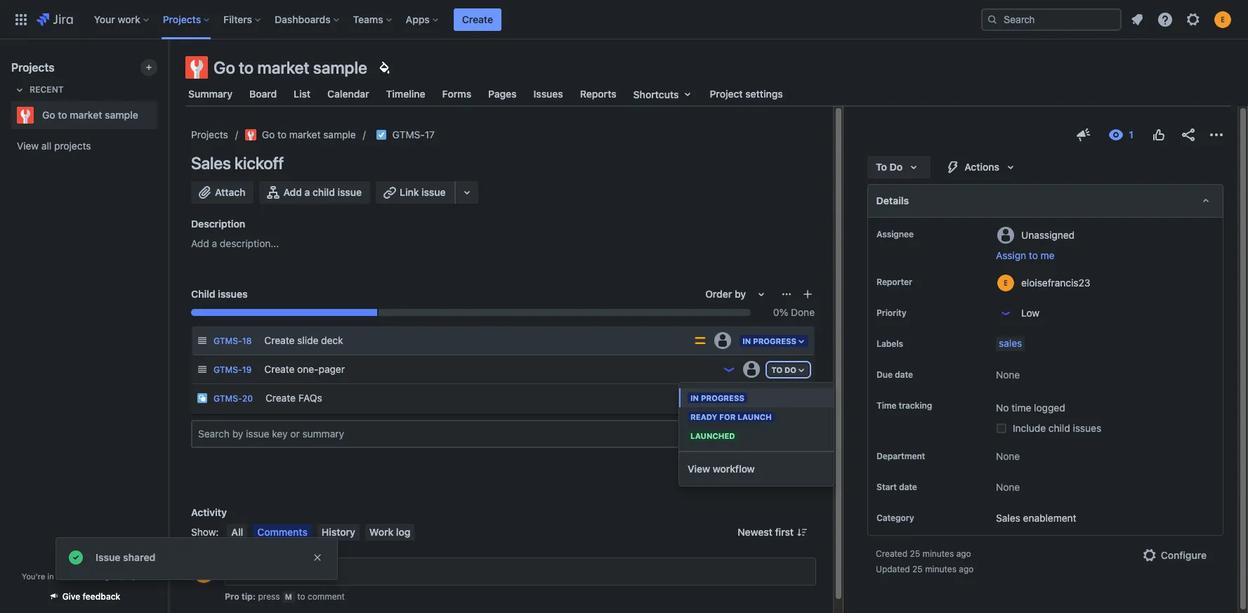 Task type: describe. For each thing, give the bounding box(es) containing it.
1 vertical spatial 25
[[913, 564, 923, 575]]

to inside button
[[1029, 249, 1038, 261]]

0 % done
[[773, 306, 815, 318]]

1 vertical spatial in progress
[[691, 393, 745, 403]]

gtms-18
[[214, 336, 252, 346]]

menu bar containing all
[[224, 524, 418, 541]]

or
[[290, 428, 300, 440]]

create for create one-pager
[[264, 363, 295, 375]]

set background color image
[[376, 59, 393, 76]]

actions
[[965, 161, 1000, 173]]

time
[[1012, 402, 1031, 414]]

time tracking
[[877, 400, 932, 411]]

create slide deck
[[264, 334, 343, 346]]

no
[[996, 402, 1009, 414]]

pro tip: press m to comment
[[225, 591, 345, 602]]

%
[[779, 306, 788, 318]]

summary
[[188, 88, 232, 100]]

go to market sample image
[[245, 129, 256, 140]]

forms
[[442, 88, 471, 100]]

date for due date
[[895, 370, 913, 380]]

0 vertical spatial sample
[[313, 58, 367, 77]]

teams
[[353, 13, 383, 25]]

by for order
[[735, 288, 746, 300]]

projects for projects 'dropdown button'
[[163, 13, 201, 25]]

0 vertical spatial go to market sample
[[214, 58, 367, 77]]

calendar link
[[325, 81, 372, 107]]

market for the right go to market sample link
[[289, 129, 321, 140]]

forms link
[[439, 81, 474, 107]]

create faqs
[[266, 392, 322, 404]]

0 horizontal spatial to do button
[[767, 362, 810, 377]]

for
[[720, 412, 736, 421]]

first
[[775, 526, 794, 538]]

order by
[[705, 288, 746, 300]]

low
[[1021, 307, 1040, 319]]

view workflow button
[[679, 452, 834, 486]]

Add a comment… field
[[225, 558, 816, 586]]

updated
[[876, 564, 910, 575]]

assign to me
[[996, 249, 1055, 261]]

board
[[249, 88, 277, 100]]

work
[[369, 526, 394, 538]]

0 horizontal spatial in
[[691, 393, 699, 403]]

1 horizontal spatial issues
[[1073, 422, 1102, 434]]

attach
[[215, 186, 246, 198]]

primary element
[[8, 0, 981, 39]]

create for create
[[462, 13, 493, 25]]

filters button
[[219, 8, 266, 31]]

your profile and settings image
[[1215, 11, 1231, 28]]

1 vertical spatial progress
[[701, 393, 745, 403]]

timeline link
[[383, 81, 428, 107]]

details element
[[868, 184, 1224, 218]]

issue inside 'add a child issue' button
[[338, 186, 362, 198]]

enablement
[[1023, 512, 1077, 524]]

sample for go to market sample link to the left
[[105, 109, 138, 121]]

none for department
[[996, 451, 1020, 462]]

managed
[[85, 572, 119, 581]]

board link
[[247, 81, 280, 107]]

settings image
[[1185, 11, 1202, 28]]

profile image of eloisefrancis23 image
[[192, 561, 215, 583]]

search image
[[987, 14, 998, 25]]

summary link
[[185, 81, 235, 107]]

gtms-17 link
[[392, 126, 435, 143]]

all button
[[227, 524, 247, 541]]

to down recent
[[58, 109, 67, 121]]

newest first image
[[797, 527, 808, 538]]

all
[[41, 140, 51, 152]]

create slide deck link
[[259, 327, 688, 355]]

reporter
[[877, 277, 912, 287]]

recent
[[30, 84, 64, 95]]

ready
[[691, 412, 718, 421]]

link issue
[[400, 186, 446, 198]]

issue type: sub-task image
[[197, 335, 208, 346]]

activity
[[191, 506, 227, 518]]

1 horizontal spatial to do
[[876, 161, 903, 173]]

attach button
[[191, 181, 254, 204]]

filters
[[223, 13, 252, 25]]

vote options: no one has voted for this issue yet. image
[[1151, 126, 1168, 143]]

summary
[[302, 428, 344, 440]]

created 25 minutes ago updated 25 minutes ago
[[876, 549, 974, 575]]

due date pin to top. only you can see pinned fields. image
[[916, 370, 927, 381]]

market for go to market sample link to the left
[[70, 109, 102, 121]]

go to market sample for the right go to market sample link
[[262, 129, 356, 140]]

0 vertical spatial ago
[[957, 549, 971, 559]]

work log
[[369, 526, 411, 538]]

none for due date
[[996, 369, 1020, 381]]

list
[[294, 88, 311, 100]]

1 vertical spatial child
[[1049, 422, 1070, 434]]

issue inside link issue button
[[422, 186, 446, 198]]

team-
[[63, 572, 85, 581]]

create for create faqs
[[266, 392, 296, 404]]

eloisefrancis23
[[1021, 276, 1091, 288]]

gtms-20
[[214, 393, 253, 404]]

1 horizontal spatial to do button
[[868, 156, 931, 178]]

1 vertical spatial go
[[42, 109, 55, 121]]

apps
[[406, 13, 430, 25]]

in inside dropdown button
[[743, 336, 751, 346]]

create for create slide deck
[[264, 334, 295, 346]]

0 vertical spatial minutes
[[923, 549, 954, 559]]

sales for sales enablement
[[996, 512, 1021, 524]]

comments button
[[253, 524, 312, 541]]

go to market sample for go to market sample link to the left
[[42, 109, 138, 121]]

comments
[[257, 526, 308, 538]]

newest first
[[738, 526, 794, 538]]

actions button
[[937, 156, 1028, 178]]

a for description...
[[212, 237, 217, 249]]

issue
[[96, 551, 121, 563]]

17
[[425, 129, 435, 140]]

add a child issue
[[283, 186, 362, 198]]

feedback
[[83, 591, 120, 602]]

done
[[791, 306, 815, 318]]

projects
[[54, 140, 91, 152]]

department pin to top. only you can see pinned fields. image
[[928, 451, 939, 462]]

slide
[[297, 334, 318, 346]]

include child issues
[[1013, 422, 1102, 434]]

to up board
[[239, 58, 254, 77]]

gtms-19 link
[[214, 365, 252, 375]]

work
[[118, 13, 140, 25]]

created
[[876, 549, 908, 559]]

start date
[[877, 482, 917, 493]]

labels pin to top. only you can see pinned fields. image
[[906, 339, 917, 350]]

order
[[705, 288, 732, 300]]

logged
[[1034, 402, 1065, 414]]

assignee pin to top. only you can see pinned fields. image
[[917, 229, 928, 240]]

labels
[[877, 339, 903, 349]]

pages
[[488, 88, 517, 100]]

link
[[400, 186, 419, 198]]

in progress button
[[738, 334, 810, 348]]

reports link
[[577, 81, 619, 107]]

shortcuts button
[[631, 81, 699, 107]]

collapse recent projects image
[[11, 81, 28, 98]]

add to starred image
[[153, 107, 170, 124]]

1 vertical spatial projects
[[11, 61, 55, 74]]

in
[[47, 572, 54, 581]]

you're
[[22, 572, 45, 581]]



Task type: locate. For each thing, give the bounding box(es) containing it.
gtms-19
[[214, 365, 252, 375]]

0 horizontal spatial by
[[232, 428, 243, 440]]

0 horizontal spatial issues
[[218, 288, 248, 300]]

1 horizontal spatial go
[[214, 58, 235, 77]]

sales for sales kickoff
[[191, 153, 231, 173]]

2 vertical spatial market
[[289, 129, 321, 140]]

sample for the right go to market sample link
[[323, 129, 356, 140]]

sample up calendar
[[313, 58, 367, 77]]

minutes
[[923, 549, 954, 559], [925, 564, 957, 575]]

0 vertical spatial unassigned image
[[715, 332, 731, 349]]

25 right "updated" at bottom
[[913, 564, 923, 575]]

sales link
[[996, 337, 1025, 351]]

start
[[877, 482, 897, 493]]

create button
[[454, 8, 502, 31]]

to do button down in progress dropdown button
[[767, 362, 810, 377]]

menu bar
[[224, 524, 418, 541]]

2 vertical spatial go
[[262, 129, 275, 140]]

add inside button
[[283, 186, 302, 198]]

go to market sample
[[214, 58, 367, 77], [42, 109, 138, 121], [262, 129, 356, 140]]

1 vertical spatial go to market sample
[[42, 109, 138, 121]]

issue actions image
[[781, 289, 792, 300]]

to
[[876, 161, 887, 173], [772, 365, 783, 374]]

1 horizontal spatial child
[[1049, 422, 1070, 434]]

go to market sample up view all projects link
[[42, 109, 138, 121]]

pro
[[225, 591, 239, 602]]

unassigned image
[[715, 332, 731, 349], [743, 361, 760, 378]]

date for start date
[[899, 482, 917, 493]]

issue type: sub-task image for create faqs
[[197, 393, 208, 404]]

1 horizontal spatial do
[[890, 161, 903, 173]]

Search field
[[981, 8, 1122, 31]]

3 none from the top
[[996, 481, 1020, 493]]

add for add a child issue
[[283, 186, 302, 198]]

create inside button
[[462, 13, 493, 25]]

projects button
[[159, 8, 215, 31]]

gtms- right issue type: sub-task icon
[[214, 336, 242, 346]]

view all projects
[[17, 140, 91, 152]]

issue type: sub-task image down issue type: sub-task icon
[[197, 364, 208, 375]]

in up ready
[[691, 393, 699, 403]]

gtms- for 18
[[214, 336, 242, 346]]

none down sales link
[[996, 369, 1020, 381]]

issue type: sub-task image
[[197, 364, 208, 375], [197, 393, 208, 404]]

priority: low image
[[722, 362, 736, 377]]

history
[[322, 526, 355, 538]]

sidebar navigation image
[[153, 56, 184, 84]]

0 horizontal spatial view
[[17, 140, 39, 152]]

appswitcher icon image
[[13, 11, 30, 28]]

press
[[258, 591, 280, 602]]

issue left link
[[338, 186, 362, 198]]

description...
[[220, 237, 279, 249]]

2 horizontal spatial a
[[305, 186, 310, 198]]

go down recent
[[42, 109, 55, 121]]

in right "priority: medium" icon
[[743, 336, 751, 346]]

give feedback image
[[1076, 126, 1092, 143]]

issue shared
[[96, 551, 156, 563]]

gtms- right task image
[[392, 129, 425, 140]]

search by issue key or summary
[[198, 428, 344, 440]]

sales down projects link
[[191, 153, 231, 173]]

to do button up 'details'
[[868, 156, 931, 178]]

to do up 'details'
[[876, 161, 903, 173]]

unassigned image right priority: low image
[[743, 361, 760, 378]]

gtms- for 17
[[392, 129, 425, 140]]

projects inside 'dropdown button'
[[163, 13, 201, 25]]

0 vertical spatial issues
[[218, 288, 248, 300]]

go to market sample down list link in the left of the page
[[262, 129, 356, 140]]

1 vertical spatial issue type: sub-task image
[[197, 393, 208, 404]]

in progress inside dropdown button
[[743, 336, 797, 346]]

none down include
[[996, 451, 1020, 462]]

issue
[[338, 186, 362, 198], [422, 186, 446, 198], [246, 428, 269, 440]]

workflow
[[713, 463, 755, 475]]

0 vertical spatial by
[[735, 288, 746, 300]]

unassigned image right "priority: medium" icon
[[715, 332, 731, 349]]

1 horizontal spatial a
[[212, 237, 217, 249]]

minutes right created
[[923, 549, 954, 559]]

notifications image
[[1129, 11, 1146, 28]]

time
[[877, 400, 897, 411]]

go to market sample link up view all projects link
[[11, 101, 152, 129]]

do
[[890, 161, 903, 173], [785, 365, 797, 374]]

view workflow
[[688, 463, 755, 475]]

1 vertical spatial in
[[691, 393, 699, 403]]

apps button
[[402, 8, 444, 31]]

1 horizontal spatial unassigned image
[[743, 361, 760, 378]]

gtms- for 20
[[214, 393, 242, 404]]

priority: low image
[[722, 391, 736, 405]]

share image
[[1180, 126, 1197, 143]]

to left the me
[[1029, 249, 1038, 261]]

issue type: sub-task image left the gtms-20
[[197, 393, 208, 404]]

0 vertical spatial market
[[257, 58, 309, 77]]

0 vertical spatial 25
[[910, 549, 920, 559]]

sample
[[313, 58, 367, 77], [105, 109, 138, 121], [323, 129, 356, 140]]

shortcuts
[[633, 88, 679, 100]]

by right order on the right
[[735, 288, 746, 300]]

copy link to issue image
[[432, 129, 443, 140]]

give
[[62, 591, 80, 602]]

0 vertical spatial progress
[[753, 336, 797, 346]]

gtms-18 link
[[214, 336, 252, 346]]

none up sales enablement at the right bottom of the page
[[996, 481, 1020, 493]]

tip:
[[241, 591, 256, 602]]

reports
[[580, 88, 617, 100]]

progress inside dropdown button
[[753, 336, 797, 346]]

key
[[272, 428, 288, 440]]

view for view workflow
[[688, 463, 710, 475]]

1 horizontal spatial progress
[[753, 336, 797, 346]]

projects up recent
[[11, 61, 55, 74]]

0 horizontal spatial go to market sample link
[[11, 101, 152, 129]]

0 horizontal spatial sales
[[191, 153, 231, 173]]

view inside button
[[688, 463, 710, 475]]

unassigned image for create slide deck
[[715, 332, 731, 349]]

0 vertical spatial child
[[313, 186, 335, 198]]

projects right work
[[163, 13, 201, 25]]

0 vertical spatial in
[[743, 336, 751, 346]]

jira image
[[37, 11, 73, 28], [37, 11, 73, 28]]

child issues
[[191, 288, 248, 300]]

banner
[[0, 0, 1248, 39]]

dismiss image
[[312, 552, 323, 563]]

link issue button
[[376, 181, 456, 204]]

0 vertical spatial date
[[895, 370, 913, 380]]

launched
[[691, 431, 735, 440]]

child
[[191, 288, 215, 300]]

0 vertical spatial sales
[[191, 153, 231, 173]]

0 vertical spatial to
[[876, 161, 887, 173]]

1 horizontal spatial add
[[283, 186, 302, 198]]

1 horizontal spatial view
[[688, 463, 710, 475]]

by right search
[[232, 428, 243, 440]]

minutes right "updated" at bottom
[[925, 564, 957, 575]]

1 vertical spatial a
[[212, 237, 217, 249]]

one-
[[297, 363, 319, 375]]

2 horizontal spatial issue
[[422, 186, 446, 198]]

1 horizontal spatial by
[[735, 288, 746, 300]]

actions image
[[1208, 126, 1225, 143]]

1 vertical spatial minutes
[[925, 564, 957, 575]]

1 horizontal spatial to
[[876, 161, 887, 173]]

go right the 'go to market sample' image
[[262, 129, 275, 140]]

create right apps dropdown button
[[462, 13, 493, 25]]

0 vertical spatial go
[[214, 58, 235, 77]]

timeline
[[386, 88, 425, 100]]

20
[[242, 393, 253, 404]]

0 horizontal spatial do
[[785, 365, 797, 374]]

sales
[[191, 153, 231, 173], [996, 512, 1021, 524]]

gtms- for 19
[[214, 365, 242, 375]]

unassigned image
[[743, 390, 760, 407]]

child inside button
[[313, 186, 335, 198]]

faqs
[[298, 392, 322, 404]]

0 vertical spatial none
[[996, 369, 1020, 381]]

0 vertical spatial in progress
[[743, 336, 797, 346]]

progress down 0
[[753, 336, 797, 346]]

1 vertical spatial to
[[772, 365, 783, 374]]

1 vertical spatial sales
[[996, 512, 1021, 524]]

go up summary
[[214, 58, 235, 77]]

create one-pager link
[[259, 355, 717, 384]]

dashboards
[[275, 13, 331, 25]]

create project image
[[143, 62, 155, 73]]

0 horizontal spatial to do
[[772, 365, 797, 374]]

in progress down 0
[[743, 336, 797, 346]]

market up list
[[257, 58, 309, 77]]

1 horizontal spatial in
[[743, 336, 751, 346]]

0 vertical spatial to do
[[876, 161, 903, 173]]

create left faqs
[[266, 392, 296, 404]]

1 vertical spatial to do
[[772, 365, 797, 374]]

1 vertical spatial market
[[70, 109, 102, 121]]

to up 'details'
[[876, 161, 887, 173]]

do up 'details'
[[890, 161, 903, 173]]

calendar
[[327, 88, 369, 100]]

sales
[[999, 337, 1022, 349]]

sales left the "enablement"
[[996, 512, 1021, 524]]

due date
[[877, 370, 913, 380]]

2 vertical spatial projects
[[191, 129, 228, 140]]

1 horizontal spatial issue
[[338, 186, 362, 198]]

configure
[[1161, 550, 1207, 562]]

banner containing your work
[[0, 0, 1248, 39]]

add down description
[[191, 237, 209, 249]]

1 vertical spatial do
[[785, 365, 797, 374]]

reporter pin to top. only you can see pinned fields. image
[[915, 277, 927, 288]]

0
[[773, 306, 779, 318]]

2 none from the top
[[996, 451, 1020, 462]]

0 vertical spatial add
[[283, 186, 302, 198]]

0 horizontal spatial a
[[56, 572, 60, 581]]

0 vertical spatial view
[[17, 140, 39, 152]]

kickoff
[[234, 153, 284, 173]]

sample down calendar link
[[323, 129, 356, 140]]

0 horizontal spatial go
[[42, 109, 55, 121]]

to do down in progress dropdown button
[[772, 365, 797, 374]]

0 vertical spatial to do button
[[868, 156, 931, 178]]

assignee
[[877, 229, 914, 240]]

shared
[[123, 551, 156, 563]]

unassigned
[[1021, 229, 1075, 241]]

to right the 'go to market sample' image
[[277, 129, 287, 140]]

progress
[[753, 336, 797, 346], [701, 393, 745, 403]]

2 issue type: sub-task image from the top
[[197, 393, 208, 404]]

add down kickoff
[[283, 186, 302, 198]]

assign
[[996, 249, 1026, 261]]

add for add a description...
[[191, 237, 209, 249]]

1 vertical spatial unassigned image
[[743, 361, 760, 378]]

by for search
[[232, 428, 243, 440]]

in progress
[[743, 336, 797, 346], [691, 393, 745, 403]]

category
[[877, 513, 914, 524]]

issue type: sub-task image for create one-pager
[[197, 364, 208, 375]]

add a description...
[[191, 237, 279, 249]]

deck
[[321, 334, 343, 346]]

2 vertical spatial sample
[[323, 129, 356, 140]]

1 vertical spatial issues
[[1073, 422, 1102, 434]]

2 horizontal spatial go
[[262, 129, 275, 140]]

gtms- down 'gtms-19' link
[[214, 393, 242, 404]]

issue right link
[[422, 186, 446, 198]]

0 vertical spatial a
[[305, 186, 310, 198]]

create left one-
[[264, 363, 295, 375]]

1 horizontal spatial go to market sample link
[[245, 126, 356, 143]]

in progress up for at the bottom of the page
[[691, 393, 745, 403]]

view left all
[[17, 140, 39, 152]]

to down in progress dropdown button
[[772, 365, 783, 374]]

2 vertical spatial go to market sample
[[262, 129, 356, 140]]

0 vertical spatial projects
[[163, 13, 201, 25]]

issues
[[218, 288, 248, 300], [1073, 422, 1102, 434]]

create left slide on the bottom left
[[264, 334, 295, 346]]

0 horizontal spatial progress
[[701, 393, 745, 403]]

0 horizontal spatial add
[[191, 237, 209, 249]]

details
[[877, 195, 909, 207]]

a inside button
[[305, 186, 310, 198]]

0 horizontal spatial issue
[[246, 428, 269, 440]]

0 horizontal spatial unassigned image
[[715, 332, 731, 349]]

25 right created
[[910, 549, 920, 559]]

project settings
[[710, 88, 783, 100]]

issue left key
[[246, 428, 269, 440]]

go to market sample link down list link in the left of the page
[[245, 126, 356, 143]]

unassigned image for create one-pager
[[743, 361, 760, 378]]

to do
[[876, 161, 903, 173], [772, 365, 797, 374]]

projects up sales kickoff
[[191, 129, 228, 140]]

1 none from the top
[[996, 369, 1020, 381]]

0 vertical spatial do
[[890, 161, 903, 173]]

1 horizontal spatial sales
[[996, 512, 1021, 524]]

1 vertical spatial none
[[996, 451, 1020, 462]]

do down in progress dropdown button
[[785, 365, 797, 374]]

date left due date pin to top. only you can see pinned fields. image
[[895, 370, 913, 380]]

gtms-17
[[392, 129, 435, 140]]

projects for projects link
[[191, 129, 228, 140]]

to right 'm'
[[297, 591, 305, 602]]

1 vertical spatial add
[[191, 237, 209, 249]]

task image
[[376, 129, 387, 140]]

history button
[[317, 524, 360, 541]]

log
[[396, 526, 411, 538]]

create faqs link
[[260, 384, 717, 412]]

projects link
[[191, 126, 228, 143]]

1 vertical spatial sample
[[105, 109, 138, 121]]

all
[[231, 526, 243, 538]]

view left workflow
[[688, 463, 710, 475]]

gtms-20 link
[[214, 393, 253, 404]]

1 vertical spatial view
[[688, 463, 710, 475]]

1 vertical spatial date
[[899, 482, 917, 493]]

2 vertical spatial a
[[56, 572, 60, 581]]

a for child
[[305, 186, 310, 198]]

market up view all projects link
[[70, 109, 102, 121]]

priority: medium image
[[693, 334, 708, 348]]

progress up for at the bottom of the page
[[701, 393, 745, 403]]

1 vertical spatial ago
[[959, 564, 974, 575]]

sales enablement
[[996, 512, 1077, 524]]

issue shared alert
[[56, 538, 337, 580]]

work log button
[[365, 524, 415, 541]]

market down list link in the left of the page
[[289, 129, 321, 140]]

your
[[94, 13, 115, 25]]

you're in a team-managed project
[[22, 572, 147, 581]]

0 horizontal spatial child
[[313, 186, 335, 198]]

create inside 'link'
[[264, 363, 295, 375]]

create child image
[[802, 289, 814, 300]]

go to market sample up list
[[214, 58, 367, 77]]

issues right child
[[218, 288, 248, 300]]

dashboards button
[[271, 8, 345, 31]]

1 issue type: sub-task image from the top
[[197, 364, 208, 375]]

a
[[305, 186, 310, 198], [212, 237, 217, 249], [56, 572, 60, 581]]

1 vertical spatial to do button
[[767, 362, 810, 377]]

tab list
[[177, 81, 1240, 107]]

project
[[121, 572, 147, 581]]

success image
[[67, 549, 84, 566]]

your work
[[94, 13, 140, 25]]

issues right include
[[1073, 422, 1102, 434]]

0 horizontal spatial to
[[772, 365, 783, 374]]

2 vertical spatial none
[[996, 481, 1020, 493]]

by inside "popup button"
[[735, 288, 746, 300]]

sample left add to starred image
[[105, 109, 138, 121]]

1 vertical spatial by
[[232, 428, 243, 440]]

newest first button
[[729, 524, 816, 541]]

0 vertical spatial issue type: sub-task image
[[197, 364, 208, 375]]

tab list containing summary
[[177, 81, 1240, 107]]

help image
[[1157, 11, 1174, 28]]

date right start
[[899, 482, 917, 493]]

view for view all projects
[[17, 140, 39, 152]]

gtms- down 'gtms-18' link
[[214, 365, 242, 375]]

go
[[214, 58, 235, 77], [42, 109, 55, 121], [262, 129, 275, 140]]

launch
[[738, 412, 772, 421]]



Task type: vqa. For each thing, say whether or not it's contained in the screenshot.
Medium icon
no



